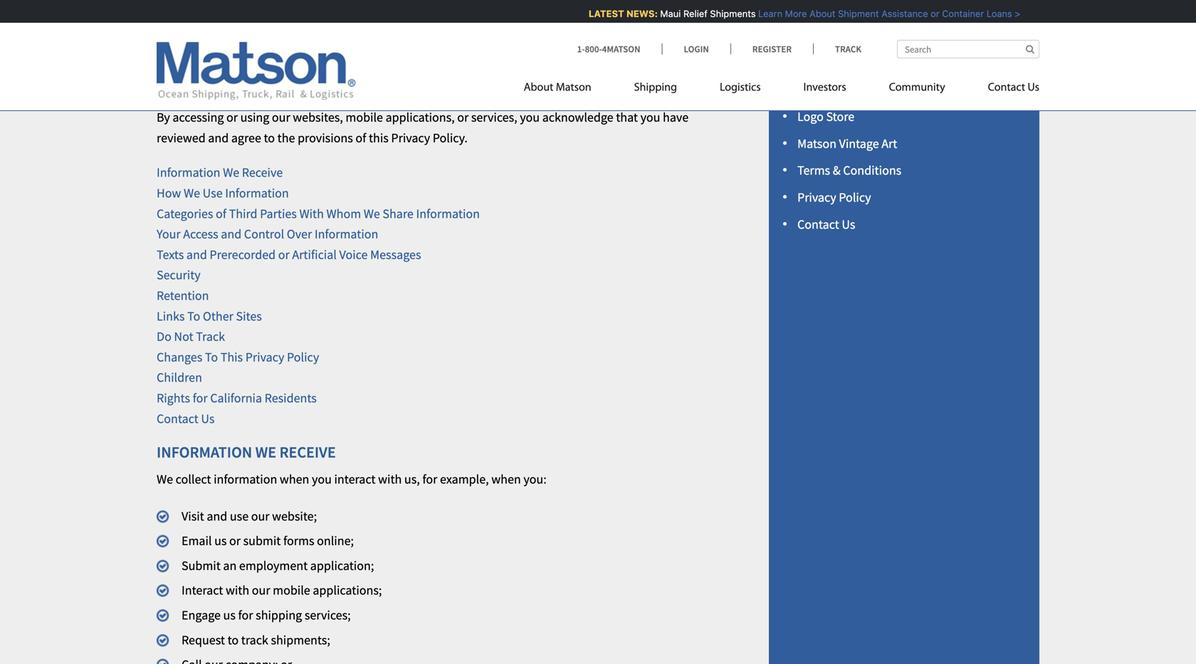 Task type: vqa. For each thing, say whether or not it's contained in the screenshot.
Access
yes



Task type: locate. For each thing, give the bounding box(es) containing it.
careers at matson
[[798, 28, 894, 44]]

1 vertical spatial to
[[228, 632, 239, 649]]

1 horizontal spatial contact
[[798, 216, 840, 232]]

our
[[272, 109, 290, 125], [251, 509, 270, 525], [252, 583, 270, 599]]

or inside information we receive how we use information categories of third parties with whom we share information your access and control over information texts and prerecorded or artificial voice messages security retention links to other sites do not track changes to this privacy policy children rights for california residents contact us
[[278, 247, 290, 263]]

1 vertical spatial us
[[223, 608, 236, 624]]

0 horizontal spatial about
[[524, 82, 554, 94]]

with
[[300, 206, 324, 222]]

us inside "top menu" navigation
[[1028, 82, 1040, 94]]

0 vertical spatial contact us
[[989, 82, 1040, 94]]

0 vertical spatial track
[[836, 43, 862, 55]]

1 horizontal spatial privacy
[[391, 130, 430, 146]]

you right that
[[641, 109, 661, 125]]

privacy policy link
[[798, 190, 872, 206]]

when left you:
[[492, 472, 521, 488]]

of
[[356, 130, 366, 146], [216, 206, 227, 222]]

sites
[[236, 308, 262, 324]]

our up the engage us for shipping services; at bottom
[[252, 583, 270, 599]]

about
[[806, 8, 832, 19], [524, 82, 554, 94]]

of inside the by accessing or using our websites, mobile applications, or services, you acknowledge that you have reviewed and agree to the provisions of this privacy policy.
[[356, 130, 366, 146]]

we
[[255, 443, 276, 462]]

collect
[[176, 472, 211, 488]]

1 horizontal spatial of
[[356, 130, 366, 146]]

children
[[157, 370, 202, 386]]

investors link
[[783, 75, 868, 104]]

1 vertical spatial mobile
[[273, 583, 310, 599]]

voice
[[339, 247, 368, 263]]

2 vertical spatial us
[[201, 411, 215, 427]]

0 horizontal spatial you
[[312, 472, 332, 488]]

matson up terms
[[798, 136, 837, 152]]

quality,
[[837, 82, 878, 98]]

to left the the
[[264, 130, 275, 146]]

0 vertical spatial for
[[193, 390, 208, 406]]

1 horizontal spatial mobile
[[346, 109, 383, 125]]

we left share in the left of the page
[[364, 206, 380, 222]]

contact us link down search image
[[967, 75, 1040, 104]]

matson
[[855, 28, 894, 44], [556, 82, 592, 94], [798, 136, 837, 152]]

1 vertical spatial with
[[226, 583, 249, 599]]

1 horizontal spatial contact us link
[[798, 216, 856, 232]]

this
[[221, 349, 243, 365]]

you right the services,
[[520, 109, 540, 125]]

0 vertical spatial about
[[806, 8, 832, 19]]

0 vertical spatial of
[[356, 130, 366, 146]]

2 vertical spatial contact
[[157, 411, 199, 427]]

information down whom
[[315, 226, 379, 242]]

we left use
[[184, 185, 200, 201]]

2 horizontal spatial contact
[[989, 82, 1026, 94]]

2 horizontal spatial for
[[423, 472, 438, 488]]

of inside information we receive how we use information categories of third parties with whom we share information your access and control over information texts and prerecorded or artificial voice messages security retention links to other sites do not track changes to this privacy policy children rights for california residents contact us
[[216, 206, 227, 222]]

with left us,
[[378, 472, 402, 488]]

our right use
[[251, 509, 270, 525]]

security down the search search box
[[979, 82, 1023, 98]]

security up "retention" on the left top of page
[[157, 267, 201, 283]]

0 horizontal spatial of
[[216, 206, 227, 222]]

0 vertical spatial privacy
[[391, 130, 430, 146]]

1 vertical spatial of
[[216, 206, 227, 222]]

0 horizontal spatial track
[[196, 329, 225, 345]]

careers
[[798, 28, 839, 44]]

artificial
[[292, 247, 337, 263]]

security
[[979, 82, 1023, 98], [157, 267, 201, 283]]

0 vertical spatial to
[[187, 308, 200, 324]]

and left agree at the left top of the page
[[208, 130, 229, 146]]

information up how
[[157, 165, 221, 181]]

1 vertical spatial about
[[524, 82, 554, 94]]

safety, quality, environment, and security
[[798, 82, 1023, 98]]

or down over
[[278, 247, 290, 263]]

2 vertical spatial privacy
[[246, 349, 285, 365]]

safety,
[[798, 82, 834, 98]]

of left this
[[356, 130, 366, 146]]

at
[[841, 28, 852, 44]]

email us or submit forms online;
[[182, 533, 354, 549]]

for up track
[[238, 608, 253, 624]]

1 vertical spatial privacy
[[798, 190, 837, 206]]

visit and use our website;
[[182, 509, 317, 525]]

contact us link down rights
[[157, 411, 215, 427]]

matson up acknowledge
[[556, 82, 592, 94]]

your
[[157, 226, 181, 242]]

1 vertical spatial for
[[423, 472, 438, 488]]

for
[[193, 390, 208, 406], [423, 472, 438, 488], [238, 608, 253, 624]]

do
[[157, 329, 172, 345]]

contact us down search image
[[989, 82, 1040, 94]]

sustainability
[[798, 55, 871, 71]]

0 horizontal spatial us
[[201, 411, 215, 427]]

contact us
[[989, 82, 1040, 94], [798, 216, 856, 232]]

online;
[[317, 533, 354, 549]]

0 horizontal spatial contact us link
[[157, 411, 215, 427]]

0 vertical spatial our
[[272, 109, 290, 125]]

with down an
[[226, 583, 249, 599]]

categories
[[157, 206, 213, 222]]

mobile up shipping
[[273, 583, 310, 599]]

0 horizontal spatial matson
[[556, 82, 592, 94]]

1 vertical spatial policy
[[287, 349, 319, 365]]

us
[[1028, 82, 1040, 94], [842, 216, 856, 232], [201, 411, 215, 427]]

contact down rights
[[157, 411, 199, 427]]

over
[[287, 226, 312, 242]]

2 vertical spatial matson
[[798, 136, 837, 152]]

an
[[223, 558, 237, 574]]

1 horizontal spatial policy
[[839, 190, 872, 206]]

track down links to other sites link
[[196, 329, 225, 345]]

1-
[[578, 43, 585, 55]]

policy up residents at the bottom of the page
[[287, 349, 319, 365]]

1 horizontal spatial you
[[520, 109, 540, 125]]

us down search image
[[1028, 82, 1040, 94]]

us right email
[[215, 533, 227, 549]]

and up the prerecorded
[[221, 226, 242, 242]]

information
[[214, 472, 277, 488]]

with
[[378, 472, 402, 488], [226, 583, 249, 599]]

shipping
[[635, 82, 677, 94]]

0 vertical spatial security
[[979, 82, 1023, 98]]

contact us down privacy policy
[[798, 216, 856, 232]]

for right rights
[[193, 390, 208, 406]]

interact
[[334, 472, 376, 488]]

0 horizontal spatial with
[[226, 583, 249, 599]]

1 horizontal spatial contact us
[[989, 82, 1040, 94]]

2 horizontal spatial privacy
[[798, 190, 837, 206]]

None search field
[[898, 40, 1040, 58]]

0 vertical spatial policy
[[839, 190, 872, 206]]

1 horizontal spatial track
[[836, 43, 862, 55]]

contact down privacy policy
[[798, 216, 840, 232]]

logistics
[[720, 82, 761, 94]]

information we receive
[[157, 443, 336, 462]]

1 horizontal spatial when
[[492, 472, 521, 488]]

applications,
[[386, 109, 455, 125]]

request
[[182, 632, 225, 649]]

store
[[827, 109, 855, 125]]

1 horizontal spatial with
[[378, 472, 402, 488]]

1 horizontal spatial to
[[264, 130, 275, 146]]

information we receive how we use information categories of third parties with whom we share information your access and control over information texts and prerecorded or artificial voice messages security retention links to other sites do not track changes to this privacy policy children rights for california residents contact us
[[157, 165, 480, 427]]

agree
[[231, 130, 261, 146]]

we up the how we use information link at top
[[223, 165, 240, 181]]

register link
[[731, 43, 814, 55]]

0 vertical spatial mobile
[[346, 109, 383, 125]]

privacy
[[391, 130, 430, 146], [798, 190, 837, 206], [246, 349, 285, 365]]

maui
[[657, 8, 677, 19]]

use
[[203, 185, 223, 201]]

matson inside "top menu" navigation
[[556, 82, 592, 94]]

2 horizontal spatial us
[[1028, 82, 1040, 94]]

us up information
[[201, 411, 215, 427]]

2 horizontal spatial contact us link
[[967, 75, 1040, 104]]

to left this
[[205, 349, 218, 365]]

and down the search search box
[[956, 82, 977, 98]]

track up the sustainability link
[[836, 43, 862, 55]]

to inside the by accessing or using our websites, mobile applications, or services, you acknowledge that you have reviewed and agree to the provisions of this privacy policy.
[[264, 130, 275, 146]]

provisions
[[298, 130, 353, 146]]

about matson link
[[524, 75, 613, 104]]

0 vertical spatial us
[[215, 533, 227, 549]]

0 vertical spatial contact
[[989, 82, 1026, 94]]

sustainability link
[[798, 55, 871, 71]]

top menu navigation
[[524, 75, 1040, 104]]

privacy inside the by accessing or using our websites, mobile applications, or services, you acknowledge that you have reviewed and agree to the provisions of this privacy policy.
[[391, 130, 430, 146]]

0 vertical spatial us
[[1028, 82, 1040, 94]]

terms & conditions
[[798, 163, 902, 179]]

our up the the
[[272, 109, 290, 125]]

1 vertical spatial to
[[205, 349, 218, 365]]

0 horizontal spatial mobile
[[273, 583, 310, 599]]

>
[[1012, 8, 1017, 19]]

contact down the search search box
[[989, 82, 1026, 94]]

for right us,
[[423, 472, 438, 488]]

us down privacy policy
[[842, 216, 856, 232]]

privacy down "applications,"
[[391, 130, 430, 146]]

privacy right this
[[246, 349, 285, 365]]

or up "policy."
[[458, 109, 469, 125]]

0 vertical spatial to
[[264, 130, 275, 146]]

rights for california residents link
[[157, 390, 317, 406]]

1 vertical spatial matson
[[556, 82, 592, 94]]

about up careers
[[806, 8, 832, 19]]

of down the how we use information link at top
[[216, 206, 227, 222]]

1 vertical spatial contact
[[798, 216, 840, 232]]

to up the do not track link
[[187, 308, 200, 324]]

contact inside information we receive how we use information categories of third parties with whom we share information your access and control over information texts and prerecorded or artificial voice messages security retention links to other sites do not track changes to this privacy policy children rights for california residents contact us
[[157, 411, 199, 427]]

submit an employment application;
[[182, 558, 374, 574]]

acknowledge
[[543, 109, 614, 125]]

to
[[187, 308, 200, 324], [205, 349, 218, 365]]

1 vertical spatial track
[[196, 329, 225, 345]]

1 horizontal spatial about
[[806, 8, 832, 19]]

0 horizontal spatial security
[[157, 267, 201, 283]]

1 horizontal spatial matson
[[798, 136, 837, 152]]

when down 'receive'
[[280, 472, 309, 488]]

our inside the by accessing or using our websites, mobile applications, or services, you acknowledge that you have reviewed and agree to the provisions of this privacy policy.
[[272, 109, 290, 125]]

us,
[[405, 472, 420, 488]]

us right engage
[[223, 608, 236, 624]]

track link
[[814, 43, 862, 55]]

you down 'receive'
[[312, 472, 332, 488]]

privacy down terms
[[798, 190, 837, 206]]

safety, quality, environment, and security link
[[798, 82, 1023, 98]]

1 horizontal spatial for
[[238, 608, 253, 624]]

0 horizontal spatial policy
[[287, 349, 319, 365]]

4matson
[[602, 43, 641, 55]]

matson down learn more about shipment assistance or container loans > link
[[855, 28, 894, 44]]

policy down terms & conditions link
[[839, 190, 872, 206]]

and
[[956, 82, 977, 98], [208, 130, 229, 146], [221, 226, 242, 242], [187, 247, 207, 263], [207, 509, 227, 525]]

2 horizontal spatial you
[[641, 109, 661, 125]]

0 horizontal spatial when
[[280, 472, 309, 488]]

or down use
[[229, 533, 241, 549]]

about up acknowledge
[[524, 82, 554, 94]]

parties
[[260, 206, 297, 222]]

mobile up this
[[346, 109, 383, 125]]

how we use information link
[[157, 185, 289, 201]]

for inside information we receive how we use information categories of third parties with whom we share information your access and control over information texts and prerecorded or artificial voice messages security retention links to other sites do not track changes to this privacy policy children rights for california residents contact us
[[193, 390, 208, 406]]

track
[[241, 632, 268, 649]]

0 horizontal spatial contact
[[157, 411, 199, 427]]

community
[[890, 82, 946, 94]]

1 vertical spatial contact us link
[[798, 216, 856, 232]]

contact us link
[[967, 75, 1040, 104], [798, 216, 856, 232], [157, 411, 215, 427]]

0 vertical spatial matson
[[855, 28, 894, 44]]

1 horizontal spatial us
[[842, 216, 856, 232]]

contact us link down privacy policy
[[798, 216, 856, 232]]

Search search field
[[898, 40, 1040, 58]]

1 vertical spatial contact us
[[798, 216, 856, 232]]

0 horizontal spatial to
[[228, 632, 239, 649]]

you
[[520, 109, 540, 125], [641, 109, 661, 125], [312, 472, 332, 488]]

0 horizontal spatial for
[[193, 390, 208, 406]]

to left track
[[228, 632, 239, 649]]

information
[[157, 165, 221, 181], [225, 185, 289, 201], [416, 206, 480, 222], [315, 226, 379, 242]]

we collect information when you interact with us, for example, when you:
[[157, 472, 547, 488]]

1 vertical spatial security
[[157, 267, 201, 283]]

us for email
[[215, 533, 227, 549]]

about matson
[[524, 82, 592, 94]]

0 horizontal spatial privacy
[[246, 349, 285, 365]]

policy inside information we receive how we use information categories of third parties with whom we share information your access and control over information texts and prerecorded or artificial voice messages security retention links to other sites do not track changes to this privacy policy children rights for california residents contact us
[[287, 349, 319, 365]]



Task type: describe. For each thing, give the bounding box(es) containing it.
prerecorded
[[210, 247, 276, 263]]

information down the receive
[[225, 185, 289, 201]]

accessing
[[173, 109, 224, 125]]

1 horizontal spatial security
[[979, 82, 1023, 98]]

contact inside "top menu" navigation
[[989, 82, 1026, 94]]

and down access in the left of the page
[[187, 247, 207, 263]]

the
[[278, 130, 295, 146]]

terms
[[798, 163, 831, 179]]

careers at matson link
[[798, 28, 894, 44]]

applications;
[[313, 583, 382, 599]]

texts
[[157, 247, 184, 263]]

800-
[[585, 43, 602, 55]]

2 vertical spatial our
[[252, 583, 270, 599]]

learn
[[755, 8, 779, 19]]

1-800-4matson
[[578, 43, 641, 55]]

websites,
[[293, 109, 343, 125]]

engage us for shipping services;
[[182, 608, 351, 624]]

news:
[[623, 8, 654, 19]]

logo store link
[[798, 109, 855, 125]]

2 vertical spatial contact us link
[[157, 411, 215, 427]]

matson vintage art
[[798, 136, 898, 152]]

blue matson logo with ocean, shipping, truck, rail and logistics written beneath it. image
[[157, 42, 356, 100]]

that
[[616, 109, 638, 125]]

policy.
[[433, 130, 468, 146]]

links
[[157, 308, 185, 324]]

1 vertical spatial us
[[842, 216, 856, 232]]

interact with our mobile applications;
[[182, 583, 382, 599]]

logo store
[[798, 109, 855, 125]]

login
[[684, 43, 709, 55]]

0 horizontal spatial contact us
[[798, 216, 856, 232]]

2 when from the left
[[492, 472, 521, 488]]

track inside information we receive how we use information categories of third parties with whom we share information your access and control over information texts and prerecorded or artificial voice messages security retention links to other sites do not track changes to this privacy policy children rights for california residents contact us
[[196, 329, 225, 345]]

vintage
[[840, 136, 880, 152]]

contact us inside "top menu" navigation
[[989, 82, 1040, 94]]

shipping link
[[613, 75, 699, 104]]

logo
[[798, 109, 824, 125]]

latest
[[585, 8, 621, 19]]

control
[[244, 226, 284, 242]]

reviewed
[[157, 130, 206, 146]]

learn more about shipment assistance or container loans > link
[[755, 8, 1017, 19]]

security link
[[157, 267, 201, 283]]

receive
[[242, 165, 283, 181]]

and left use
[[207, 509, 227, 525]]

us for engage
[[223, 608, 236, 624]]

logistics link
[[699, 75, 783, 104]]

using
[[241, 109, 270, 125]]

1-800-4matson link
[[578, 43, 662, 55]]

1 when from the left
[[280, 472, 309, 488]]

shipments;
[[271, 632, 330, 649]]

we left collect
[[157, 472, 173, 488]]

information right share in the left of the page
[[416, 206, 480, 222]]

texts and prerecorded or artificial voice messages link
[[157, 247, 421, 263]]

categories of third parties with whom we share information link
[[157, 206, 480, 222]]

about inside about matson link
[[524, 82, 554, 94]]

us inside information we receive how we use information categories of third parties with whom we share information your access and control over information texts and prerecorded or artificial voice messages security retention links to other sites do not track changes to this privacy policy children rights for california residents contact us
[[201, 411, 215, 427]]

children link
[[157, 370, 202, 386]]

how
[[157, 185, 181, 201]]

shipments
[[707, 8, 752, 19]]

residents
[[265, 390, 317, 406]]

submit
[[182, 558, 221, 574]]

changes to this privacy policy link
[[157, 349, 319, 365]]

have
[[663, 109, 689, 125]]

0 vertical spatial contact us link
[[967, 75, 1040, 104]]

matson vintage art link
[[798, 136, 898, 152]]

1 horizontal spatial to
[[205, 349, 218, 365]]

information
[[157, 443, 252, 462]]

or left using
[[227, 109, 238, 125]]

terms & conditions link
[[798, 163, 902, 179]]

use
[[230, 509, 249, 525]]

information we receive link
[[157, 165, 283, 181]]

email
[[182, 533, 212, 549]]

access
[[183, 226, 218, 242]]

2 horizontal spatial matson
[[855, 28, 894, 44]]

california
[[210, 390, 262, 406]]

mobile inside the by accessing or using our websites, mobile applications, or services, you acknowledge that you have reviewed and agree to the provisions of this privacy policy.
[[346, 109, 383, 125]]

employment
[[239, 558, 308, 574]]

this
[[369, 130, 389, 146]]

forms
[[284, 533, 315, 549]]

latest news: maui relief shipments learn more about shipment assistance or container loans >
[[585, 8, 1017, 19]]

website;
[[272, 509, 317, 525]]

art
[[882, 136, 898, 152]]

retention
[[157, 288, 209, 304]]

your access and control over information link
[[157, 226, 379, 242]]

or left 'container'
[[927, 8, 936, 19]]

submit
[[243, 533, 281, 549]]

services;
[[305, 608, 351, 624]]

third
[[229, 206, 258, 222]]

and inside the by accessing or using our websites, mobile applications, or services, you acknowledge that you have reviewed and agree to the provisions of this privacy policy.
[[208, 130, 229, 146]]

by
[[157, 109, 170, 125]]

links to other sites link
[[157, 308, 262, 324]]

services,
[[471, 109, 518, 125]]

0 vertical spatial with
[[378, 472, 402, 488]]

application;
[[310, 558, 374, 574]]

receive
[[280, 443, 336, 462]]

investors
[[804, 82, 847, 94]]

share
[[383, 206, 414, 222]]

messages
[[370, 247, 421, 263]]

2 vertical spatial for
[[238, 608, 253, 624]]

0 horizontal spatial to
[[187, 308, 200, 324]]

changes
[[157, 349, 203, 365]]

conditions
[[844, 163, 902, 179]]

security inside information we receive how we use information categories of third parties with whom we share information your access and control over information texts and prerecorded or artificial voice messages security retention links to other sites do not track changes to this privacy policy children rights for california residents contact us
[[157, 267, 201, 283]]

example,
[[440, 472, 489, 488]]

1 vertical spatial our
[[251, 509, 270, 525]]

search image
[[1027, 45, 1035, 54]]

privacy inside information we receive how we use information categories of third parties with whom we share information your access and control over information texts and prerecorded or artificial voice messages security retention links to other sites do not track changes to this privacy policy children rights for california residents contact us
[[246, 349, 285, 365]]



